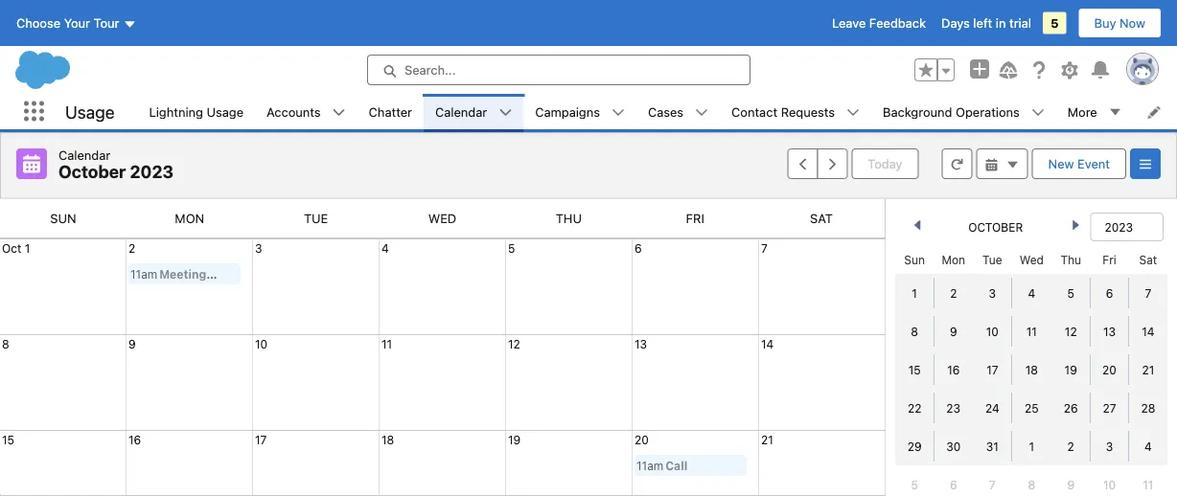 Task type: locate. For each thing, give the bounding box(es) containing it.
5
[[1051, 16, 1059, 30], [508, 242, 516, 255], [1068, 287, 1075, 300], [912, 479, 919, 492]]

1 horizontal spatial thu
[[1061, 253, 1082, 267]]

0 vertical spatial 11am
[[130, 268, 157, 281]]

14
[[1143, 325, 1155, 339], [762, 338, 774, 351]]

11am for 11am meeting
[[130, 268, 157, 281]]

1 vertical spatial 3
[[990, 287, 997, 300]]

9 down 11am meeting
[[129, 338, 136, 351]]

calendar inside calendar list item
[[435, 105, 488, 119]]

10 button
[[255, 338, 268, 351]]

campaigns link
[[524, 94, 612, 129]]

0 horizontal spatial october
[[59, 162, 126, 182]]

0 vertical spatial wed
[[429, 212, 457, 226]]

1 vertical spatial october
[[969, 221, 1024, 234]]

1 vertical spatial calendar
[[59, 148, 111, 162]]

text default image inside cases list item
[[696, 106, 709, 119]]

meeting link
[[159, 268, 206, 281]]

0 horizontal spatial 15
[[2, 434, 14, 447]]

0 vertical spatial 6
[[635, 242, 642, 255]]

25
[[1025, 402, 1039, 415]]

11 button
[[382, 338, 392, 351]]

18 button
[[382, 434, 394, 447]]

1 horizontal spatial mon
[[942, 253, 966, 267]]

2 horizontal spatial 4
[[1145, 440, 1153, 454]]

list containing lightning usage
[[138, 94, 1178, 129]]

left
[[974, 16, 993, 30]]

1 horizontal spatial 2
[[951, 287, 958, 300]]

today
[[868, 157, 903, 171]]

tue
[[304, 212, 328, 226], [983, 253, 1003, 267]]

text default image left cases link
[[612, 106, 625, 119]]

1 horizontal spatial 3
[[990, 287, 997, 300]]

11am left call 'link'
[[637, 459, 664, 473]]

group up background operations
[[915, 59, 955, 82]]

text default image
[[1110, 106, 1123, 119], [499, 106, 512, 119], [612, 106, 625, 119], [696, 106, 709, 119], [847, 106, 860, 119], [1032, 106, 1045, 119], [986, 158, 999, 172], [1007, 158, 1020, 172]]

0 vertical spatial 18
[[1026, 364, 1039, 377]]

0 horizontal spatial usage
[[65, 101, 115, 122]]

1 vertical spatial 21
[[762, 434, 774, 447]]

1 vertical spatial 4
[[1029, 287, 1036, 300]]

0 horizontal spatial 20
[[635, 434, 649, 447]]

calendar inside calendar october 2023
[[59, 148, 111, 162]]

group down requests
[[788, 149, 848, 179]]

background
[[883, 105, 953, 119]]

in
[[996, 16, 1007, 30]]

wed
[[429, 212, 457, 226], [1020, 253, 1045, 267]]

2 horizontal spatial 7
[[1146, 287, 1152, 300]]

2 vertical spatial 6
[[951, 479, 958, 492]]

requests
[[782, 105, 835, 119]]

contact requests link
[[721, 94, 847, 129]]

calendar down search... on the top left of page
[[435, 105, 488, 119]]

text default image right requests
[[847, 106, 860, 119]]

0 horizontal spatial 16
[[129, 434, 141, 447]]

1 horizontal spatial 7
[[990, 479, 996, 492]]

text default image down operations
[[986, 158, 999, 172]]

call link
[[666, 459, 688, 473]]

usage
[[65, 101, 115, 122], [207, 105, 244, 119]]

0 vertical spatial calendar
[[435, 105, 488, 119]]

0 horizontal spatial 1
[[25, 242, 30, 255]]

lightning usage
[[149, 105, 244, 119]]

9
[[951, 325, 958, 339], [129, 338, 136, 351], [1068, 479, 1075, 492]]

9 up 23 at the right bottom of the page
[[951, 325, 958, 339]]

0 horizontal spatial 18
[[382, 434, 394, 447]]

text default image left new
[[1007, 158, 1020, 172]]

11am down 2 button
[[130, 268, 157, 281]]

0 horizontal spatial 3
[[255, 242, 262, 255]]

9 down 26
[[1068, 479, 1075, 492]]

0 horizontal spatial 9
[[129, 338, 136, 351]]

0 horizontal spatial 10
[[255, 338, 268, 351]]

choose your tour
[[16, 16, 119, 30]]

2 vertical spatial 7
[[990, 479, 996, 492]]

0 horizontal spatial 13
[[635, 338, 648, 351]]

0 horizontal spatial 14
[[762, 338, 774, 351]]

1 vertical spatial 11am
[[637, 459, 664, 473]]

1 horizontal spatial 12
[[1066, 325, 1078, 339]]

6
[[635, 242, 642, 255], [1107, 287, 1114, 300], [951, 479, 958, 492]]

0 vertical spatial sun
[[50, 212, 76, 226]]

2 horizontal spatial 3
[[1107, 440, 1114, 454]]

15
[[909, 364, 921, 377], [2, 434, 14, 447]]

7 button
[[762, 242, 768, 255]]

11am for 11am call
[[637, 459, 664, 473]]

1 horizontal spatial 14
[[1143, 325, 1155, 339]]

2 horizontal spatial 2
[[1068, 440, 1075, 454]]

1 horizontal spatial 19
[[1065, 364, 1078, 377]]

11
[[1027, 325, 1038, 339], [382, 338, 392, 351], [1144, 479, 1154, 492]]

1
[[25, 242, 30, 255], [913, 287, 918, 300], [1030, 440, 1035, 454]]

0 vertical spatial mon
[[175, 212, 205, 226]]

group
[[915, 59, 955, 82], [788, 149, 848, 179]]

lightning usage link
[[138, 94, 255, 129]]

0 vertical spatial 1
[[25, 242, 30, 255]]

days left in trial
[[942, 16, 1032, 30]]

cases list item
[[637, 94, 721, 129]]

1 horizontal spatial fri
[[1103, 253, 1117, 267]]

1 horizontal spatial tue
[[983, 253, 1003, 267]]

28
[[1142, 402, 1156, 415]]

0 vertical spatial 16
[[948, 364, 961, 377]]

text default image inside calendar list item
[[499, 106, 512, 119]]

18 inside grid
[[1026, 364, 1039, 377]]

text default image right more
[[1110, 106, 1123, 119]]

21
[[1143, 364, 1155, 377], [762, 434, 774, 447]]

14 button
[[762, 338, 774, 351]]

search... button
[[367, 55, 751, 85]]

20 up 27 at the right
[[1103, 364, 1117, 377]]

text default image left campaigns
[[499, 106, 512, 119]]

19
[[1065, 364, 1078, 377], [508, 434, 521, 447]]

chatter
[[369, 105, 412, 119]]

1 vertical spatial 19
[[508, 434, 521, 447]]

13
[[1104, 325, 1117, 339], [635, 338, 648, 351]]

fri
[[686, 212, 705, 226], [1103, 253, 1117, 267]]

0 vertical spatial thu
[[556, 212, 582, 226]]

1 horizontal spatial wed
[[1020, 253, 1045, 267]]

calendar list item
[[424, 94, 524, 129]]

usage up calendar october 2023
[[65, 101, 115, 122]]

october
[[59, 162, 126, 182], [969, 221, 1024, 234]]

oct 1 button
[[2, 242, 30, 255]]

text default image left more
[[1032, 106, 1045, 119]]

sat
[[811, 212, 834, 226], [1140, 253, 1158, 267]]

1 vertical spatial 17
[[255, 434, 267, 447]]

1 vertical spatial group
[[788, 149, 848, 179]]

2 vertical spatial 1
[[1030, 440, 1035, 454]]

sun
[[50, 212, 76, 226], [905, 253, 926, 267]]

calendar link
[[424, 94, 499, 129]]

1 vertical spatial 7
[[1146, 287, 1152, 300]]

20
[[1103, 364, 1117, 377], [635, 434, 649, 447]]

1 vertical spatial mon
[[942, 253, 966, 267]]

11am meeting
[[130, 268, 206, 281]]

days
[[942, 16, 971, 30]]

list
[[138, 94, 1178, 129]]

1 horizontal spatial october
[[969, 221, 1024, 234]]

0 horizontal spatial sun
[[50, 212, 76, 226]]

7
[[762, 242, 768, 255], [1146, 287, 1152, 300], [990, 479, 996, 492]]

1 vertical spatial fri
[[1103, 253, 1117, 267]]

11am
[[130, 268, 157, 281], [637, 459, 664, 473]]

grid
[[896, 246, 1168, 497]]

0 vertical spatial 20
[[1103, 364, 1117, 377]]

18
[[1026, 364, 1039, 377], [382, 434, 394, 447]]

leave feedback link
[[833, 16, 927, 30]]

17 button
[[255, 434, 267, 447]]

buy now button
[[1079, 8, 1163, 38]]

17
[[987, 364, 999, 377], [255, 434, 267, 447]]

contact requests
[[732, 105, 835, 119]]

0 horizontal spatial calendar
[[59, 148, 111, 162]]

16
[[948, 364, 961, 377], [129, 434, 141, 447]]

8
[[912, 325, 919, 339], [2, 338, 9, 351], [1029, 479, 1036, 492]]

31
[[987, 440, 999, 454]]

thu
[[556, 212, 582, 226], [1061, 253, 1082, 267]]

0 vertical spatial 4
[[382, 242, 389, 255]]

calendar left "2023"
[[59, 148, 111, 162]]

1 horizontal spatial calendar
[[435, 105, 488, 119]]

1 horizontal spatial 6
[[951, 479, 958, 492]]

0 horizontal spatial 11am
[[130, 268, 157, 281]]

your
[[64, 16, 90, 30]]

4
[[382, 242, 389, 255], [1029, 287, 1036, 300], [1145, 440, 1153, 454]]

1 horizontal spatial 11am
[[637, 459, 664, 473]]

1 horizontal spatial 16
[[948, 364, 961, 377]]

calendar
[[435, 105, 488, 119], [59, 148, 111, 162]]

1 horizontal spatial 17
[[987, 364, 999, 377]]

0 vertical spatial group
[[915, 59, 955, 82]]

1 horizontal spatial 15
[[909, 364, 921, 377]]

1 vertical spatial 15
[[2, 434, 14, 447]]

1 horizontal spatial sun
[[905, 253, 926, 267]]

0 vertical spatial 21
[[1143, 364, 1155, 377]]

usage right lightning
[[207, 105, 244, 119]]

17 inside grid
[[987, 364, 999, 377]]

0 horizontal spatial wed
[[429, 212, 457, 226]]

2 horizontal spatial 6
[[1107, 287, 1114, 300]]

1 vertical spatial wed
[[1020, 253, 1045, 267]]

1 horizontal spatial 1
[[913, 287, 918, 300]]

15 inside grid
[[909, 364, 921, 377]]

6 button
[[635, 242, 642, 255]]

21 inside grid
[[1143, 364, 1155, 377]]

0 horizontal spatial 6
[[635, 242, 642, 255]]

16 button
[[129, 434, 141, 447]]

12
[[1066, 325, 1078, 339], [508, 338, 521, 351]]

text default image right cases
[[696, 106, 709, 119]]

0 horizontal spatial 11
[[382, 338, 392, 351]]

20 up 11am call
[[635, 434, 649, 447]]

0 horizontal spatial group
[[788, 149, 848, 179]]



Task type: describe. For each thing, give the bounding box(es) containing it.
choose
[[16, 16, 61, 30]]

background operations list item
[[872, 94, 1057, 129]]

text default image inside background operations list item
[[1032, 106, 1045, 119]]

choose your tour button
[[15, 8, 138, 38]]

text default image inside campaigns 'list item'
[[612, 106, 625, 119]]

0 horizontal spatial 21
[[762, 434, 774, 447]]

feedback
[[870, 16, 927, 30]]

october inside calendar october 2023
[[59, 162, 126, 182]]

0 horizontal spatial tue
[[304, 212, 328, 226]]

11am call
[[637, 459, 688, 473]]

campaigns
[[535, 105, 600, 119]]

text default image inside contact requests list item
[[847, 106, 860, 119]]

accounts link
[[255, 94, 333, 129]]

trial
[[1010, 16, 1032, 30]]

leave
[[833, 16, 866, 30]]

0 horizontal spatial 12
[[508, 338, 521, 351]]

event
[[1078, 157, 1111, 171]]

tour
[[94, 16, 119, 30]]

0 vertical spatial fri
[[686, 212, 705, 226]]

leave feedback
[[833, 16, 927, 30]]

meeting
[[159, 268, 206, 281]]

2 horizontal spatial 10
[[1104, 479, 1117, 492]]

0 horizontal spatial 8
[[2, 338, 9, 351]]

more
[[1068, 105, 1098, 119]]

fri inside grid
[[1103, 253, 1117, 267]]

mon inside grid
[[942, 253, 966, 267]]

1 horizontal spatial usage
[[207, 105, 244, 119]]

2023
[[130, 162, 174, 182]]

call
[[666, 459, 688, 473]]

0 vertical spatial 19
[[1065, 364, 1078, 377]]

9 button
[[129, 338, 136, 351]]

0 vertical spatial 7
[[762, 242, 768, 255]]

1 vertical spatial thu
[[1061, 253, 1082, 267]]

13 button
[[635, 338, 648, 351]]

calendar for calendar
[[435, 105, 488, 119]]

new event button
[[1033, 149, 1127, 179]]

cases link
[[637, 94, 696, 129]]

3 button
[[255, 242, 262, 255]]

1 horizontal spatial 13
[[1104, 325, 1117, 339]]

contact requests list item
[[721, 94, 872, 129]]

search...
[[405, 63, 456, 77]]

12 inside grid
[[1066, 325, 1078, 339]]

2 vertical spatial 3
[[1107, 440, 1114, 454]]

more button
[[1057, 94, 1135, 129]]

2 vertical spatial 2
[[1068, 440, 1075, 454]]

1 vertical spatial 20
[[635, 434, 649, 447]]

2 horizontal spatial 8
[[1029, 479, 1036, 492]]

1 horizontal spatial 11
[[1027, 325, 1038, 339]]

20 inside grid
[[1103, 364, 1117, 377]]

0 horizontal spatial mon
[[175, 212, 205, 226]]

23
[[947, 402, 961, 415]]

buy now
[[1095, 16, 1146, 30]]

26
[[1065, 402, 1079, 415]]

1 horizontal spatial 10
[[987, 325, 999, 339]]

text default image
[[333, 106, 346, 119]]

oct 1
[[2, 242, 30, 255]]

contact
[[732, 105, 778, 119]]

21 button
[[762, 434, 774, 447]]

1 horizontal spatial 9
[[951, 325, 958, 339]]

0 horizontal spatial 19
[[508, 434, 521, 447]]

2 vertical spatial 4
[[1145, 440, 1153, 454]]

2 horizontal spatial 11
[[1144, 479, 1154, 492]]

1 horizontal spatial 8
[[912, 325, 919, 339]]

accounts list item
[[255, 94, 357, 129]]

1 vertical spatial 16
[[129, 434, 141, 447]]

2 horizontal spatial 1
[[1030, 440, 1035, 454]]

15 button
[[2, 434, 14, 447]]

20 button
[[635, 434, 649, 447]]

new event
[[1049, 157, 1111, 171]]

cases
[[648, 105, 684, 119]]

0 vertical spatial 2
[[129, 242, 135, 255]]

accounts
[[267, 105, 321, 119]]

29
[[908, 440, 922, 454]]

27
[[1104, 402, 1117, 415]]

calendar for calendar october 2023
[[59, 148, 111, 162]]

4 button
[[382, 242, 389, 255]]

sat inside grid
[[1140, 253, 1158, 267]]

1 horizontal spatial 4
[[1029, 287, 1036, 300]]

now
[[1120, 16, 1146, 30]]

2 horizontal spatial 9
[[1068, 479, 1075, 492]]

0 vertical spatial sat
[[811, 212, 834, 226]]

5 button
[[508, 242, 516, 255]]

calendar october 2023
[[59, 148, 174, 182]]

grid containing sun
[[896, 246, 1168, 497]]

new
[[1049, 157, 1075, 171]]

22
[[908, 402, 922, 415]]

oct
[[2, 242, 22, 255]]

1 vertical spatial 6
[[1107, 287, 1114, 300]]

8 button
[[2, 338, 9, 351]]

0 horizontal spatial 17
[[255, 434, 267, 447]]

12 button
[[508, 338, 521, 351]]

14 inside grid
[[1143, 325, 1155, 339]]

2 button
[[129, 242, 135, 255]]

24
[[986, 402, 1000, 415]]

0 horizontal spatial 4
[[382, 242, 389, 255]]

lightning
[[149, 105, 203, 119]]

campaigns list item
[[524, 94, 637, 129]]

19 button
[[508, 434, 521, 447]]

buy
[[1095, 16, 1117, 30]]

0 horizontal spatial thu
[[556, 212, 582, 226]]

operations
[[956, 105, 1020, 119]]

30
[[947, 440, 961, 454]]

1 vertical spatial sun
[[905, 253, 926, 267]]

text default image inside more dropdown button
[[1110, 106, 1123, 119]]

1 vertical spatial 2
[[951, 287, 958, 300]]

1 vertical spatial 18
[[382, 434, 394, 447]]

0 vertical spatial 3
[[255, 242, 262, 255]]

background operations
[[883, 105, 1020, 119]]

background operations link
[[872, 94, 1032, 129]]

1 vertical spatial tue
[[983, 253, 1003, 267]]

today button
[[852, 149, 920, 179]]

chatter link
[[357, 94, 424, 129]]



Task type: vqa. For each thing, say whether or not it's contained in the screenshot.


